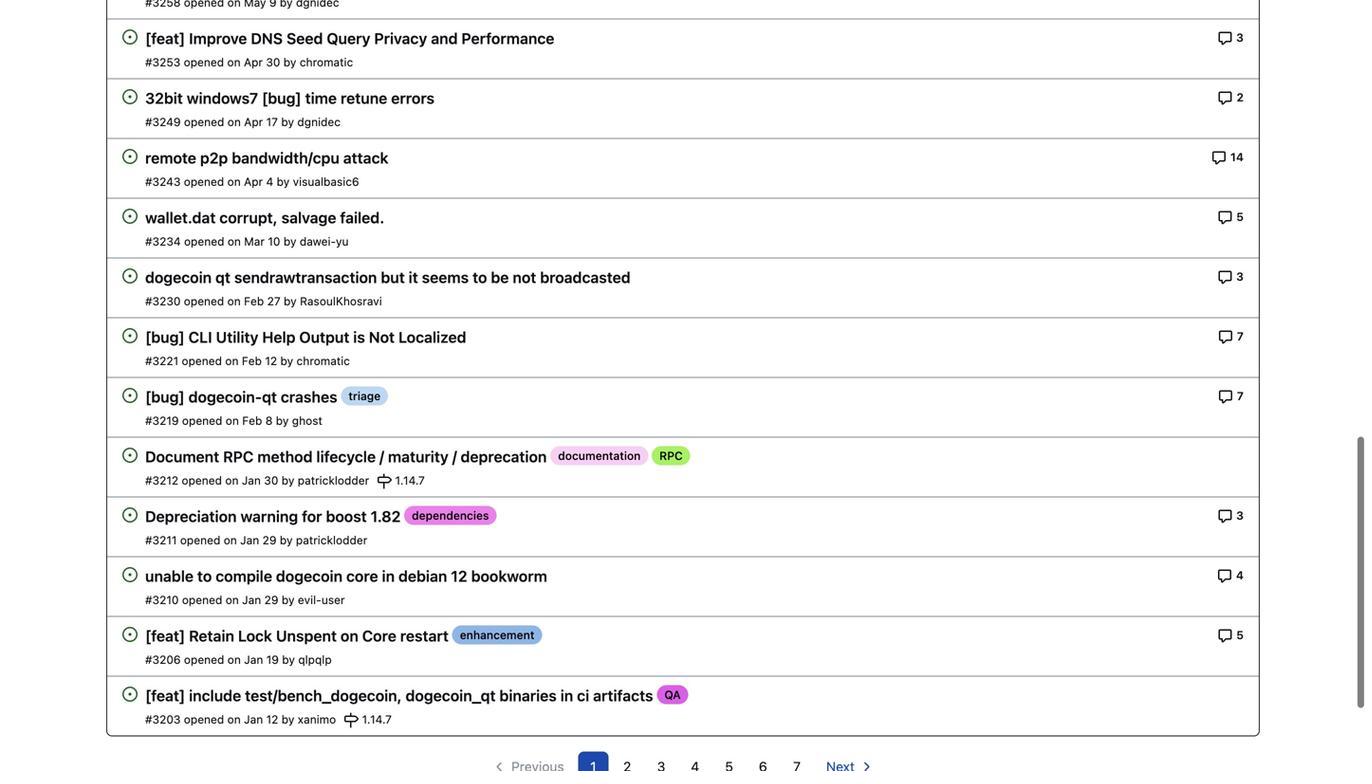 Task type: vqa. For each thing, say whether or not it's contained in the screenshot.
bottom from
no



Task type: describe. For each thing, give the bounding box(es) containing it.
by inside [bug] cli utility help output is not localized #3221             opened on feb 12 by chromatic
[[280, 354, 293, 368]]

dawei-yu link
[[300, 235, 349, 248]]

[bug] dogecoin-qt crashes
[[145, 388, 337, 406]]

#3249
[[145, 115, 181, 129]]

opened inside [feat] improve dns seed query privacy and performance #3253             opened on apr 30 by chromatic
[[184, 55, 224, 69]]

dogecoin qt sendrawtransaction but it seems to be not broadcasted #3230             opened on feb 27 by rasoulkhosravi
[[145, 268, 631, 308]]

19
[[266, 653, 279, 666]]

qa link
[[657, 686, 688, 705]]

#3203
[[145, 713, 181, 726]]

depreciation warning for boost 1.82 link
[[145, 508, 401, 526]]

to inside unable to compile dogecoin core in debian 12 bookworm #3210             opened on jan 29 by evil-user
[[197, 567, 212, 585]]

jan for 30
[[242, 474, 261, 487]]

sendrawtransaction
[[234, 268, 377, 287]]

on inside unable to compile dogecoin core in debian 12 bookworm #3210             opened on jan 29 by evil-user
[[226, 593, 239, 607]]

4 link
[[1217, 567, 1244, 584]]

but
[[381, 268, 405, 287]]

evil-user link
[[298, 593, 345, 607]]

retain
[[189, 627, 234, 645]]

qa
[[664, 688, 681, 702]]

1 5 link from the top
[[1218, 208, 1244, 225]]

3 for [feat] improve dns seed query privacy and performance
[[1236, 31, 1244, 44]]

help
[[262, 328, 295, 346]]

by inside wallet.dat corrupt, salvage failed. #3234             opened on mar 10 by dawei-yu
[[284, 235, 296, 248]]

[feat]  retain lock unspent  on core restart
[[145, 627, 449, 645]]

in for binaries
[[560, 687, 573, 705]]

1 horizontal spatial 4
[[1236, 569, 1244, 582]]

27
[[267, 295, 281, 308]]

dependencies
[[412, 509, 489, 522]]

2 5 link from the top
[[1218, 627, 1244, 644]]

boost
[[326, 508, 367, 526]]

maturity
[[388, 448, 449, 466]]

open issue element for dogecoin qt sendrawtransaction but it seems to be not broadcasted
[[122, 268, 138, 284]]

comment image for [bug] dogecoin-qt crashes
[[1218, 389, 1233, 404]]

open issue image for depreciation warning for boost 1.82
[[122, 508, 138, 523]]

[bug] cli utility help output is not localized #3221             opened on feb 12 by chromatic
[[145, 328, 466, 368]]

opened inside unable to compile dogecoin core in debian 12 bookworm #3210             opened on jan 29 by evil-user
[[182, 593, 222, 607]]

retune
[[341, 89, 387, 107]]

unable to compile dogecoin core in debian 12 bookworm link
[[145, 567, 547, 585]]

document rpc method lifecycle / maturity / deprecation
[[145, 448, 547, 466]]

seems
[[422, 268, 469, 287]]

#3219             opened on feb 8 by ghost
[[145, 414, 322, 427]]

document
[[145, 448, 219, 466]]

by inside [feat] improve dns seed query privacy and performance #3253             opened on apr 30 by chromatic
[[283, 55, 296, 69]]

jan for 19
[[244, 653, 263, 666]]

dns
[[251, 29, 283, 47]]

triage link
[[341, 387, 388, 406]]

#3221
[[145, 354, 178, 368]]

unspent
[[276, 627, 337, 645]]

errors
[[391, 89, 435, 107]]

#3212             opened on jan 30 by patricklodder
[[145, 474, 369, 487]]

bandwidth/cpu
[[232, 149, 339, 167]]

2 vertical spatial 12
[[266, 713, 278, 726]]

1.82
[[371, 508, 401, 526]]

open issue element for wallet.dat corrupt, salvage failed.
[[122, 208, 138, 224]]

by down method
[[282, 474, 294, 487]]

rasoulkhosravi link
[[300, 295, 382, 308]]

dgnidec
[[297, 115, 341, 129]]

remote p2p bandwidth/cpu attack link
[[145, 149, 388, 167]]

open issue element for unable to compile dogecoin core in debian 12 bookworm
[[122, 567, 138, 582]]

on inside wallet.dat corrupt, salvage failed. #3234             opened on mar 10 by dawei-yu
[[228, 235, 241, 248]]

open issue image for [bug] dogecoin-qt crashes
[[122, 388, 138, 403]]

by inside unable to compile dogecoin core in debian 12 bookworm #3210             opened on jan 29 by evil-user
[[282, 593, 295, 607]]

open issue element for 32bit windows7 [bug] time retune errors
[[122, 89, 138, 104]]

it
[[409, 268, 418, 287]]

include
[[189, 687, 241, 705]]

apr inside [feat] improve dns seed query privacy and performance #3253             opened on apr 30 by chromatic
[[244, 55, 263, 69]]

open issue image for document rpc method lifecycle / maturity / deprecation
[[122, 448, 138, 463]]

debian
[[398, 567, 447, 585]]

core
[[346, 567, 378, 585]]

dogecoin_qt
[[406, 687, 496, 705]]

chromatic for output
[[297, 354, 350, 368]]

rasoulkhosravi
[[300, 295, 382, 308]]

on up depreciation
[[225, 474, 239, 487]]

qlpqlp
[[298, 653, 332, 666]]

#3206
[[145, 653, 181, 666]]

and
[[431, 29, 458, 47]]

open issue image for unable to compile dogecoin core in debian 12 bookworm
[[122, 567, 138, 582]]

[bug] for dogecoin-
[[145, 388, 185, 406]]

open issue element for remote p2p bandwidth/cpu attack
[[122, 148, 138, 164]]

32bit
[[145, 89, 183, 107]]

improve
[[189, 29, 247, 47]]

documentation
[[558, 449, 641, 463]]

cli
[[188, 328, 212, 346]]

7 link for [bug] dogecoin-qt crashes
[[1218, 388, 1244, 404]]

32bit windows7 [bug] time retune errors #3249             opened on apr 17 by dgnidec
[[145, 89, 435, 129]]

opened down include
[[184, 713, 224, 726]]

comment image inside '4' link
[[1217, 569, 1233, 584]]

restart
[[400, 627, 449, 645]]

ghost link
[[292, 414, 322, 427]]

[feat] improve dns seed query privacy and performance link
[[145, 29, 554, 47]]

14 link
[[1212, 148, 1244, 165]]

0 horizontal spatial rpc
[[223, 448, 254, 466]]

seed
[[286, 29, 323, 47]]

wallet.dat corrupt, salvage failed. link
[[145, 209, 384, 227]]

on inside [bug] cli utility help output is not localized #3221             opened on feb 12 by chromatic
[[225, 354, 239, 368]]

crashes
[[281, 388, 337, 406]]

[bug] dogecoin-qt crashes link
[[145, 388, 337, 406]]

opened inside remote p2p bandwidth/cpu attack #3243             opened on apr 4 by visualbasic6
[[184, 175, 224, 188]]

output
[[299, 328, 349, 346]]

open issue element for [feat] include test/bench_dogecoin, dogecoin_qt binaries in ci artifacts
[[122, 686, 138, 702]]

is
[[353, 328, 365, 346]]

utility
[[216, 328, 258, 346]]

enhancement
[[460, 629, 534, 642]]

by right 19
[[282, 653, 295, 666]]

[bug] for cli
[[145, 328, 185, 346]]

1.14.7 link for dogecoin_qt
[[344, 711, 392, 728]]

[bug] cli utility help output is not localized link
[[145, 328, 466, 346]]

be
[[491, 268, 509, 287]]

deprecation
[[461, 448, 547, 466]]

1.14.7 link for lifecycle
[[377, 472, 425, 489]]

qlpqlp link
[[298, 653, 332, 666]]

dawei-
[[300, 235, 336, 248]]

lifecycle
[[316, 448, 376, 466]]

test/bench_dogecoin,
[[245, 687, 402, 705]]

comment image inside 14 link
[[1212, 150, 1227, 165]]

open issue image for remote p2p bandwidth/cpu attack
[[122, 149, 138, 164]]

2 vertical spatial feb
[[242, 414, 262, 427]]

1 vertical spatial qt
[[262, 388, 277, 406]]

ghost
[[292, 414, 322, 427]]

2 / from the left
[[452, 448, 457, 466]]

jan inside unable to compile dogecoin core in debian 12 bookworm #3210             opened on jan 29 by evil-user
[[242, 593, 261, 607]]

query
[[327, 29, 370, 47]]

2 3 from the top
[[1236, 270, 1244, 283]]

dependencies link
[[404, 506, 497, 525]]

opened down depreciation
[[180, 534, 220, 547]]

mar
[[244, 235, 265, 248]]

comment image for depreciation warning for boost 1.82
[[1218, 509, 1233, 524]]

for
[[302, 508, 322, 526]]

chromatic for query
[[300, 55, 353, 69]]

on inside dogecoin qt sendrawtransaction but it seems to be not broadcasted #3230             opened on feb 27 by rasoulkhosravi
[[227, 295, 241, 308]]

on inside remote p2p bandwidth/cpu attack #3243             opened on apr 4 by visualbasic6
[[227, 175, 241, 188]]

#3219
[[145, 414, 179, 427]]



Task type: locate. For each thing, give the bounding box(es) containing it.
2 open issue image from the top
[[122, 328, 138, 343]]

jan down #3206             opened on jan 19 by qlpqlp
[[244, 713, 263, 726]]

6 open issue image from the top
[[122, 508, 138, 523]]

open issue image for [feat] improve dns seed query privacy and performance
[[122, 29, 138, 45]]

open issue image
[[122, 268, 138, 284], [122, 328, 138, 343], [122, 448, 138, 463], [122, 627, 138, 642]]

opened down wallet.dat
[[184, 235, 224, 248]]

on left mar
[[228, 235, 241, 248]]

11 open issue element from the top
[[122, 627, 138, 642]]

0 vertical spatial qt
[[215, 268, 230, 287]]

comment image
[[1218, 389, 1233, 404], [1218, 509, 1233, 524], [1218, 628, 1233, 644]]

0 vertical spatial 3 link
[[1218, 29, 1244, 46]]

0 vertical spatial 29
[[262, 534, 277, 547]]

milestone image
[[344, 713, 359, 728]]

apr inside 32bit windows7 [bug] time retune errors #3249             opened on apr 17 by dgnidec
[[244, 115, 263, 129]]

[bug] up #3219
[[145, 388, 185, 406]]

open issue image for [bug] cli utility help output is not localized
[[122, 328, 138, 343]]

comment image inside 7 "link"
[[1218, 389, 1233, 404]]

8 open issue image from the top
[[122, 687, 138, 702]]

xanimo link
[[298, 713, 336, 726]]

not
[[513, 268, 536, 287]]

[feat] up #3206
[[145, 627, 185, 645]]

in inside unable to compile dogecoin core in debian 12 bookworm #3210             opened on jan 29 by evil-user
[[382, 567, 395, 585]]

0 horizontal spatial dogecoin
[[145, 268, 212, 287]]

1.14.7 right milestone icon
[[362, 713, 392, 726]]

10
[[268, 235, 280, 248]]

depreciation
[[145, 508, 237, 526]]

pagination navigation
[[482, 752, 884, 771]]

binaries
[[499, 687, 557, 705]]

dogecoin inside dogecoin qt sendrawtransaction but it seems to be not broadcasted #3230             opened on feb 27 by rasoulkhosravi
[[145, 268, 212, 287]]

[feat] inside [feat] improve dns seed query privacy and performance #3253             opened on apr 30 by chromatic
[[145, 29, 185, 47]]

0 vertical spatial 7
[[1237, 330, 1244, 343]]

xanimo
[[298, 713, 336, 726]]

open issue element for [feat] improve dns seed query privacy and performance
[[122, 29, 138, 45]]

2 open issue element from the top
[[122, 89, 138, 104]]

on left core
[[341, 627, 358, 645]]

7 link
[[1218, 328, 1244, 345], [1218, 388, 1244, 404]]

9 open issue element from the top
[[122, 507, 138, 523]]

2 vertical spatial comment image
[[1218, 628, 1233, 644]]

qt
[[215, 268, 230, 287], [262, 388, 277, 406]]

0 horizontal spatial /
[[380, 448, 384, 466]]

1 horizontal spatial in
[[560, 687, 573, 705]]

1 vertical spatial patricklodder
[[296, 534, 367, 547]]

unable
[[145, 567, 194, 585]]

2 vertical spatial [feat]
[[145, 687, 185, 705]]

10 open issue element from the top
[[122, 567, 138, 582]]

30 inside [feat] improve dns seed query privacy and performance #3253             opened on apr 30 by chromatic
[[266, 55, 280, 69]]

triage
[[349, 390, 381, 403]]

dogecoin up evil-
[[276, 567, 343, 585]]

1 vertical spatial patricklodder link
[[296, 534, 367, 547]]

visualbasic6
[[293, 175, 359, 188]]

12 open issue element from the top
[[122, 686, 138, 702]]

comment image inside 7 "link"
[[1218, 329, 1233, 345]]

salvage
[[281, 209, 336, 227]]

3 link for depreciation warning for boost 1.82
[[1218, 507, 1244, 524]]

in right core
[[382, 567, 395, 585]]

[feat] for [feat]  retain lock unspent  on core restart
[[145, 627, 185, 645]]

opened down "p2p"
[[184, 175, 224, 188]]

open issue element for document rpc method lifecycle / maturity / deprecation
[[122, 447, 138, 463]]

2 [feat] from the top
[[145, 627, 185, 645]]

0 vertical spatial patricklodder
[[298, 474, 369, 487]]

29 down warning
[[262, 534, 277, 547]]

in left the ci
[[560, 687, 573, 705]]

remote
[[145, 149, 196, 167]]

1 vertical spatial 7 link
[[1218, 388, 1244, 404]]

qt inside dogecoin qt sendrawtransaction but it seems to be not broadcasted #3230             opened on feb 27 by rasoulkhosravi
[[215, 268, 230, 287]]

1 horizontal spatial 1.14.7
[[395, 474, 425, 487]]

17
[[266, 115, 278, 129]]

2 vertical spatial 3 link
[[1218, 507, 1244, 524]]

1 vertical spatial 5
[[1236, 629, 1244, 642]]

[bug] inside [bug] cli utility help output is not localized #3221             opened on feb 12 by chromatic
[[145, 328, 185, 346]]

0 horizontal spatial to
[[197, 567, 212, 585]]

12 right debian
[[451, 567, 467, 585]]

0 vertical spatial 1.14.7 link
[[377, 472, 425, 489]]

7 link for [bug] cli utility help output is not localized
[[1218, 328, 1244, 345]]

privacy
[[374, 29, 427, 47]]

patricklodder link for #3212             opened on jan 30 by patricklodder
[[298, 474, 369, 487]]

[feat] up #3203
[[145, 687, 185, 705]]

open issue image for wallet.dat corrupt, salvage failed.
[[122, 209, 138, 224]]

patricklodder for #3212             opened on jan 30 by patricklodder
[[298, 474, 369, 487]]

core
[[362, 627, 396, 645]]

on down lock
[[227, 653, 241, 666]]

opened down cli
[[182, 354, 222, 368]]

dgnidec link
[[297, 115, 341, 129]]

29 down compile
[[264, 593, 278, 607]]

1 vertical spatial [feat]
[[145, 627, 185, 645]]

on down 'windows7'
[[227, 115, 241, 129]]

1 vertical spatial comment image
[[1218, 509, 1233, 524]]

by left xanimo
[[282, 713, 294, 726]]

opened down retain
[[184, 653, 224, 666]]

0 vertical spatial 5
[[1236, 210, 1244, 223]]

3 open issue image from the top
[[122, 448, 138, 463]]

opened down document at left bottom
[[182, 474, 222, 487]]

0 vertical spatial 12
[[265, 354, 277, 368]]

2 5 from the top
[[1236, 629, 1244, 642]]

1 / from the left
[[380, 448, 384, 466]]

1 vertical spatial in
[[560, 687, 573, 705]]

0 vertical spatial 5 link
[[1218, 208, 1244, 225]]

1 horizontal spatial rpc
[[660, 449, 683, 463]]

comment image inside 2 link
[[1218, 90, 1233, 106]]

on down "p2p"
[[227, 175, 241, 188]]

to inside dogecoin qt sendrawtransaction but it seems to be not broadcasted #3230             opened on feb 27 by rasoulkhosravi
[[473, 268, 487, 287]]

opened down dogecoin-
[[182, 414, 222, 427]]

rpc
[[223, 448, 254, 466], [660, 449, 683, 463]]

0 vertical spatial 30
[[266, 55, 280, 69]]

0 horizontal spatial 4
[[266, 175, 273, 188]]

/ up milestone image
[[380, 448, 384, 466]]

enhancement link
[[452, 626, 542, 645]]

0 vertical spatial chromatic
[[300, 55, 353, 69]]

#3243
[[145, 175, 181, 188]]

feb inside dogecoin qt sendrawtransaction but it seems to be not broadcasted #3230             opened on feb 27 by rasoulkhosravi
[[244, 295, 264, 308]]

29 inside unable to compile dogecoin core in debian 12 bookworm #3210             opened on jan 29 by evil-user
[[264, 593, 278, 607]]

30 down dns
[[266, 55, 280, 69]]

open issue element for [bug] dogecoin-qt crashes
[[122, 388, 138, 403]]

[bug] up the #3221
[[145, 328, 185, 346]]

4 open issue image from the top
[[122, 627, 138, 642]]

feb left 27
[[244, 295, 264, 308]]

opened up cli
[[184, 295, 224, 308]]

0 vertical spatial apr
[[244, 55, 263, 69]]

0 vertical spatial [feat]
[[145, 29, 185, 47]]

on up compile
[[224, 534, 237, 547]]

0 vertical spatial 3
[[1236, 31, 1244, 44]]

1 vertical spatial chromatic link
[[297, 354, 350, 368]]

[feat]  retain lock unspent  on core restart link
[[145, 627, 449, 645]]

opened up retain
[[182, 593, 222, 607]]

on down include
[[227, 713, 241, 726]]

chromatic down output
[[297, 354, 350, 368]]

0 vertical spatial comment image
[[1218, 389, 1233, 404]]

2 7 from the top
[[1237, 389, 1244, 403]]

windows7
[[187, 89, 258, 107]]

feb down utility
[[242, 354, 262, 368]]

3 3 from the top
[[1236, 509, 1244, 522]]

1.14.7 for lifecycle
[[395, 474, 425, 487]]

12 left xanimo link at the left of page
[[266, 713, 278, 726]]

3
[[1236, 31, 1244, 44], [1236, 270, 1244, 283], [1236, 509, 1244, 522]]

opened inside wallet.dat corrupt, salvage failed. #3234             opened on mar 10 by dawei-yu
[[184, 235, 224, 248]]

jan
[[242, 474, 261, 487], [240, 534, 259, 547], [242, 593, 261, 607], [244, 653, 263, 666], [244, 713, 263, 726]]

feb
[[244, 295, 264, 308], [242, 354, 262, 368], [242, 414, 262, 427]]

[feat] improve dns seed query privacy and performance #3253             opened on apr 30 by chromatic
[[145, 29, 554, 69]]

dogecoin inside unable to compile dogecoin core in debian 12 bookworm #3210             opened on jan 29 by evil-user
[[276, 567, 343, 585]]

1 vertical spatial 3 link
[[1218, 268, 1244, 285]]

method
[[257, 448, 313, 466]]

by right 10
[[284, 235, 296, 248]]

12 down help
[[265, 354, 277, 368]]

by inside 32bit windows7 [bug] time retune errors #3249             opened on apr 17 by dgnidec
[[281, 115, 294, 129]]

localized
[[398, 328, 466, 346]]

7 for [bug] cli utility help output is not localized
[[1237, 330, 1244, 343]]

open issue element for [feat]  retain lock unspent  on core restart
[[122, 627, 138, 642]]

1 vertical spatial apr
[[244, 115, 263, 129]]

compile
[[216, 567, 272, 585]]

chromatic link for query
[[300, 55, 353, 69]]

to right unable
[[197, 567, 212, 585]]

by right 17
[[281, 115, 294, 129]]

by right 27
[[284, 295, 297, 308]]

patricklodder link down document rpc method lifecycle / maturity / deprecation link
[[298, 474, 369, 487]]

documentation link
[[550, 447, 648, 466]]

1.14.7 link down maturity at the left of page
[[377, 472, 425, 489]]

opened down 'windows7'
[[184, 115, 224, 129]]

by left evil-
[[282, 593, 295, 607]]

opened inside 32bit windows7 [bug] time retune errors #3249             opened on apr 17 by dgnidec
[[184, 115, 224, 129]]

1 vertical spatial 4
[[1236, 569, 1244, 582]]

12 inside [bug] cli utility help output is not localized #3221             opened on feb 12 by chromatic
[[265, 354, 277, 368]]

12 inside unable to compile dogecoin core in debian 12 bookworm #3210             opened on jan 29 by evil-user
[[451, 567, 467, 585]]

1 open issue element from the top
[[122, 29, 138, 45]]

on down compile
[[226, 593, 239, 607]]

1 vertical spatial chromatic
[[297, 354, 350, 368]]

1.14.7 link
[[377, 472, 425, 489], [344, 711, 392, 728]]

5 down '4' link
[[1236, 629, 1244, 642]]

by inside remote p2p bandwidth/cpu attack #3243             opened on apr 4 by visualbasic6
[[277, 175, 290, 188]]

3 link
[[1218, 29, 1244, 46], [1218, 268, 1244, 285], [1218, 507, 1244, 524]]

1 vertical spatial 7
[[1237, 389, 1244, 403]]

30 down method
[[264, 474, 278, 487]]

apr
[[244, 55, 263, 69], [244, 115, 263, 129], [244, 175, 263, 188]]

8 open issue element from the top
[[122, 447, 138, 463]]

1.14.7 link down [feat] include test/bench_dogecoin, dogecoin_qt binaries in ci artifacts link at bottom left
[[344, 711, 392, 728]]

opened inside [bug] cli utility help output is not localized #3221             opened on feb 12 by chromatic
[[182, 354, 222, 368]]

1 vertical spatial feb
[[242, 354, 262, 368]]

patricklodder down boost
[[296, 534, 367, 547]]

1 vertical spatial 29
[[264, 593, 278, 607]]

1 [feat] from the top
[[145, 29, 185, 47]]

chromatic link down seed
[[300, 55, 353, 69]]

/
[[380, 448, 384, 466], [452, 448, 457, 466]]

6 open issue element from the top
[[122, 328, 138, 343]]

7
[[1237, 330, 1244, 343], [1237, 389, 1244, 403]]

on inside [feat] improve dns seed query privacy and performance #3253             opened on apr 30 by chromatic
[[227, 55, 241, 69]]

open issue element
[[122, 29, 138, 45], [122, 89, 138, 104], [122, 148, 138, 164], [122, 208, 138, 224], [122, 268, 138, 284], [122, 328, 138, 343], [122, 388, 138, 403], [122, 447, 138, 463], [122, 507, 138, 523], [122, 567, 138, 582], [122, 627, 138, 642], [122, 686, 138, 702]]

1 open issue image from the top
[[122, 268, 138, 284]]

warning
[[240, 508, 298, 526]]

time
[[305, 89, 337, 107]]

chromatic down seed
[[300, 55, 353, 69]]

chromatic inside [feat] improve dns seed query privacy and performance #3253             opened on apr 30 by chromatic
[[300, 55, 353, 69]]

4 open issue element from the top
[[122, 208, 138, 224]]

3 open issue image from the top
[[122, 149, 138, 164]]

1 vertical spatial 1.14.7 link
[[344, 711, 392, 728]]

qt up "8" at left bottom
[[262, 388, 277, 406]]

1 horizontal spatial /
[[452, 448, 457, 466]]

jan down compile
[[242, 593, 261, 607]]

[feat] include test/bench_dogecoin, dogecoin_qt binaries in ci artifacts link
[[145, 687, 653, 705]]

by down bandwidth/cpu
[[277, 175, 290, 188]]

by down depreciation warning for boost 1.82
[[280, 534, 293, 547]]

document rpc method lifecycle / maturity / deprecation link
[[145, 448, 547, 466]]

[bug] up 17
[[262, 89, 301, 107]]

1 open issue image from the top
[[122, 29, 138, 45]]

5 open issue element from the top
[[122, 268, 138, 284]]

0 vertical spatial patricklodder link
[[298, 474, 369, 487]]

patricklodder link for #3211             opened on jan 29 by patricklodder
[[296, 534, 367, 547]]

0 horizontal spatial 1.14.7
[[362, 713, 392, 726]]

on inside 32bit windows7 [bug] time retune errors #3249             opened on apr 17 by dgnidec
[[227, 115, 241, 129]]

chromatic link
[[300, 55, 353, 69], [297, 354, 350, 368]]

1 vertical spatial dogecoin
[[276, 567, 343, 585]]

feb inside [bug] cli utility help output is not localized #3221             opened on feb 12 by chromatic
[[242, 354, 262, 368]]

rpc right documentation link
[[660, 449, 683, 463]]

corrupt,
[[219, 209, 278, 227]]

to left be
[[473, 268, 487, 287]]

comment image
[[1218, 31, 1233, 46], [1218, 90, 1233, 106], [1212, 150, 1227, 165], [1218, 210, 1233, 225], [1218, 270, 1233, 285], [1218, 329, 1233, 345], [1217, 569, 1233, 584]]

2 vertical spatial 3
[[1236, 509, 1244, 522]]

1 horizontal spatial qt
[[262, 388, 277, 406]]

in for core
[[382, 567, 395, 585]]

#3234
[[145, 235, 181, 248]]

0 horizontal spatial in
[[382, 567, 395, 585]]

5 link down '4' link
[[1218, 627, 1244, 644]]

1 vertical spatial 5 link
[[1218, 627, 1244, 644]]

opened inside dogecoin qt sendrawtransaction but it seems to be not broadcasted #3230             opened on feb 27 by rasoulkhosravi
[[184, 295, 224, 308]]

3 for depreciation warning for boost 1.82
[[1236, 509, 1244, 522]]

1 vertical spatial to
[[197, 567, 212, 585]]

[feat] for [feat] improve dns seed query privacy and performance #3253             opened on apr 30 by chromatic
[[145, 29, 185, 47]]

user
[[321, 593, 345, 607]]

0 vertical spatial 1.14.7
[[395, 474, 425, 487]]

2 open issue image from the top
[[122, 89, 138, 104]]

[feat] include test/bench_dogecoin, dogecoin_qt binaries in ci artifacts
[[145, 687, 653, 705]]

1 horizontal spatial dogecoin
[[276, 567, 343, 585]]

by inside dogecoin qt sendrawtransaction but it seems to be not broadcasted #3230             opened on feb 27 by rasoulkhosravi
[[284, 295, 297, 308]]

4 open issue image from the top
[[122, 209, 138, 224]]

3 [feat] from the top
[[145, 687, 185, 705]]

12
[[265, 354, 277, 368], [451, 567, 467, 585], [266, 713, 278, 726]]

dogecoin up #3230
[[145, 268, 212, 287]]

0 horizontal spatial qt
[[215, 268, 230, 287]]

ci
[[577, 687, 589, 705]]

14
[[1230, 150, 1244, 164]]

wallet.dat corrupt, salvage failed. #3234             opened on mar 10 by dawei-yu
[[145, 209, 384, 248]]

chromatic inside [bug] cli utility help output is not localized #3221             opened on feb 12 by chromatic
[[297, 354, 350, 368]]

#3206             opened on jan 19 by qlpqlp
[[145, 653, 332, 666]]

1 vertical spatial 1.14.7
[[362, 713, 392, 726]]

[bug]
[[262, 89, 301, 107], [145, 328, 185, 346], [145, 388, 185, 406]]

30
[[266, 55, 280, 69], [264, 474, 278, 487]]

open issue image for dogecoin qt sendrawtransaction but it seems to be not broadcasted
[[122, 268, 138, 284]]

[feat] up the #3253
[[145, 29, 185, 47]]

rpc link
[[652, 447, 690, 466]]

1.14.7 down maturity at the left of page
[[395, 474, 425, 487]]

0 vertical spatial 7 link
[[1218, 328, 1244, 345]]

open issue image
[[122, 29, 138, 45], [122, 89, 138, 104], [122, 149, 138, 164], [122, 209, 138, 224], [122, 388, 138, 403], [122, 508, 138, 523], [122, 567, 138, 582], [122, 687, 138, 702]]

bookworm
[[471, 567, 547, 585]]

7 for [bug] dogecoin-qt crashes
[[1237, 389, 1244, 403]]

1 3 from the top
[[1236, 31, 1244, 44]]

open issue image for [feat]  retain lock unspent  on core restart
[[122, 627, 138, 642]]

dogecoin
[[145, 268, 212, 287], [276, 567, 343, 585]]

/ right maturity at the left of page
[[452, 448, 457, 466]]

by right "8" at left bottom
[[276, 414, 289, 427]]

lock
[[238, 627, 272, 645]]

1 horizontal spatial to
[[473, 268, 487, 287]]

unable to compile dogecoin core in debian 12 bookworm #3210             opened on jan 29 by evil-user
[[145, 567, 547, 607]]

0 vertical spatial in
[[382, 567, 395, 585]]

5 down 14
[[1236, 210, 1244, 223]]

not
[[369, 328, 395, 346]]

in
[[382, 567, 395, 585], [560, 687, 573, 705]]

1 vertical spatial 12
[[451, 567, 467, 585]]

1 5 from the top
[[1236, 210, 1244, 223]]

open issue image for [feat] include test/bench_dogecoin, dogecoin_qt binaries in ci artifacts
[[122, 687, 138, 702]]

open issue element for [bug] cli utility help output is not localized
[[122, 328, 138, 343]]

chromatic link for output
[[297, 354, 350, 368]]

jan down warning
[[240, 534, 259, 547]]

7 open issue image from the top
[[122, 567, 138, 582]]

2 3 link from the top
[[1218, 268, 1244, 285]]

0 vertical spatial dogecoin
[[145, 268, 212, 287]]

by down help
[[280, 354, 293, 368]]

1 vertical spatial [bug]
[[145, 328, 185, 346]]

patricklodder down document rpc method lifecycle / maturity / deprecation link
[[298, 474, 369, 487]]

1 vertical spatial 3
[[1236, 270, 1244, 283]]

jan left 19
[[244, 653, 263, 666]]

5 link down 14 link
[[1218, 208, 1244, 225]]

patricklodder link down boost
[[296, 534, 367, 547]]

4 inside remote p2p bandwidth/cpu attack #3243             opened on apr 4 by visualbasic6
[[266, 175, 273, 188]]

patricklodder for #3211             opened on jan 29 by patricklodder
[[296, 534, 367, 547]]

on down utility
[[225, 354, 239, 368]]

apr inside remote p2p bandwidth/cpu attack #3243             opened on apr 4 by visualbasic6
[[244, 175, 263, 188]]

remote p2p bandwidth/cpu attack #3243             opened on apr 4 by visualbasic6
[[145, 149, 388, 188]]

apr down remote p2p bandwidth/cpu attack link
[[244, 175, 263, 188]]

1.14.7 for dogecoin_qt
[[362, 713, 392, 726]]

#3230
[[145, 295, 181, 308]]

2
[[1237, 91, 1244, 104]]

chromatic
[[300, 55, 353, 69], [297, 354, 350, 368]]

feb left "8" at left bottom
[[242, 414, 262, 427]]

0 vertical spatial feb
[[244, 295, 264, 308]]

jan for 29
[[240, 534, 259, 547]]

jan for 12
[[244, 713, 263, 726]]

dogecoin qt sendrawtransaction but it seems to be not broadcasted link
[[145, 268, 631, 287]]

rpc inside rpc link
[[660, 449, 683, 463]]

1 7 from the top
[[1237, 330, 1244, 343]]

2 7 link from the top
[[1218, 388, 1244, 404]]

opened down improve
[[184, 55, 224, 69]]

29
[[262, 534, 277, 547], [264, 593, 278, 607]]

2 link
[[1218, 89, 1244, 106]]

jan up warning
[[242, 474, 261, 487]]

5 open issue image from the top
[[122, 388, 138, 403]]

1 vertical spatial 30
[[264, 474, 278, 487]]

1 3 link from the top
[[1218, 29, 1244, 46]]

1 7 link from the top
[[1218, 328, 1244, 345]]

8
[[265, 414, 273, 427]]

0 vertical spatial chromatic link
[[300, 55, 353, 69]]

qt up utility
[[215, 268, 230, 287]]

2 vertical spatial apr
[[244, 175, 263, 188]]

3 link for [feat] improve dns seed query privacy and performance
[[1218, 29, 1244, 46]]

open issue image for 32bit windows7 [bug] time retune errors
[[122, 89, 138, 104]]

5
[[1236, 210, 1244, 223], [1236, 629, 1244, 642]]

7 open issue element from the top
[[122, 388, 138, 403]]

on down improve
[[227, 55, 241, 69]]

0 vertical spatial [bug]
[[262, 89, 301, 107]]

0 vertical spatial to
[[473, 268, 487, 287]]

0 vertical spatial 4
[[266, 175, 273, 188]]

rpc up the #3212             opened on jan 30 by patricklodder on the bottom left
[[223, 448, 254, 466]]

2 vertical spatial [bug]
[[145, 388, 185, 406]]

by down seed
[[283, 55, 296, 69]]

evil-
[[298, 593, 321, 607]]

apr left 17
[[244, 115, 263, 129]]

[bug] inside 32bit windows7 [bug] time retune errors #3249             opened on apr 17 by dgnidec
[[262, 89, 301, 107]]

on up utility
[[227, 295, 241, 308]]

milestone image
[[377, 474, 392, 489]]

32bit windows7 [bug] time retune errors link
[[145, 89, 435, 107]]

on down dogecoin-
[[226, 414, 239, 427]]

3 3 link from the top
[[1218, 507, 1244, 524]]

open issue element for depreciation warning for boost 1.82
[[122, 507, 138, 523]]

apr down dns
[[244, 55, 263, 69]]

[feat] for [feat] include test/bench_dogecoin, dogecoin_qt binaries in ci artifacts
[[145, 687, 185, 705]]

3 open issue element from the top
[[122, 148, 138, 164]]

chromatic link down output
[[297, 354, 350, 368]]



